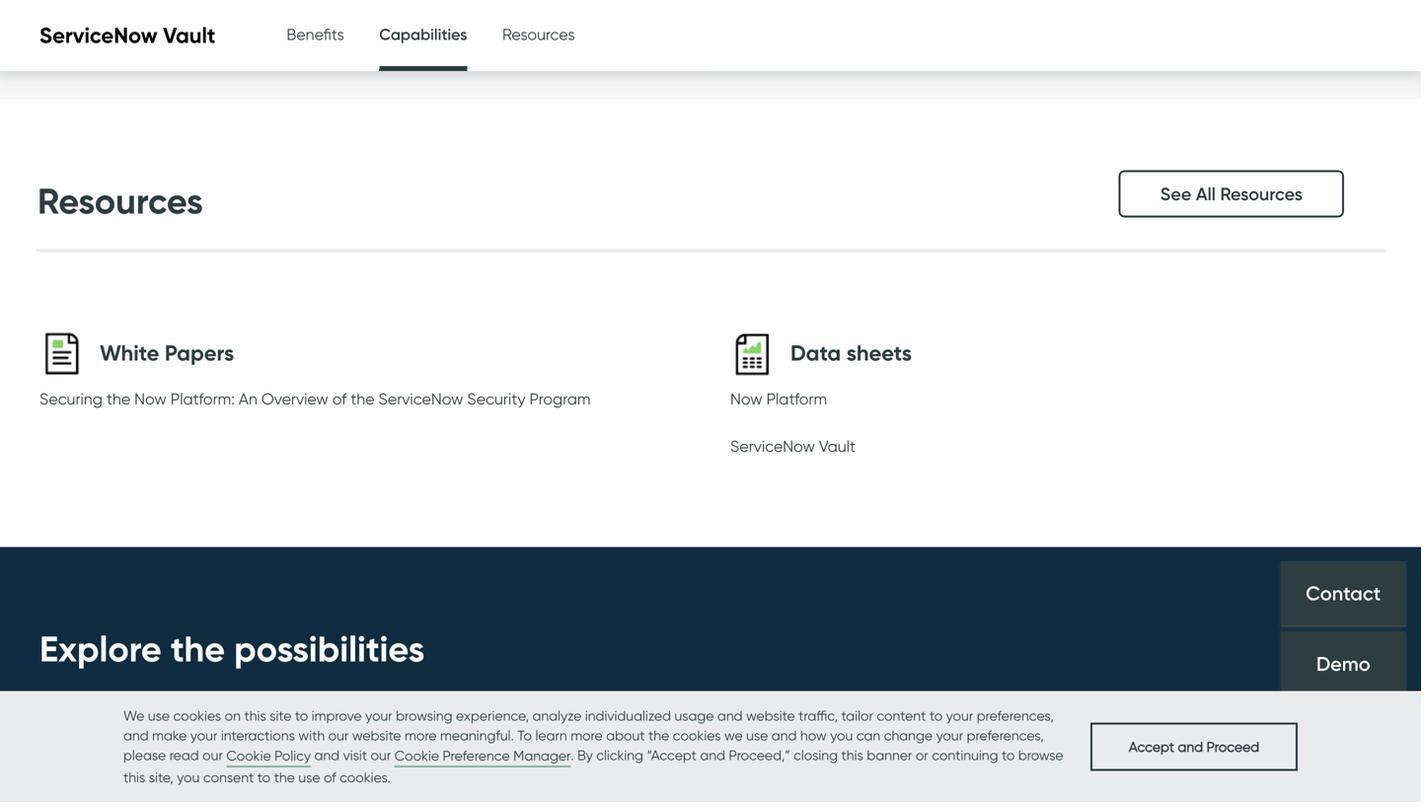 Task type: vqa. For each thing, say whether or not it's contained in the screenshot.
cause to the right
no



Task type: describe. For each thing, give the bounding box(es) containing it.
visit
[[343, 747, 367, 764]]

interactions
[[221, 727, 295, 744]]

consent
[[203, 769, 254, 786]]

servicenow inside "link"
[[379, 389, 463, 408]]

security
[[467, 389, 526, 408]]

possibilities
[[234, 627, 425, 671]]

0 horizontal spatial cookies
[[173, 708, 221, 724]]

your inside let our experts show you how servicenow vault can help keep your business secure and running smoothly.
[[831, 697, 886, 730]]

make
[[152, 727, 187, 744]]

benefits link
[[287, 0, 344, 69]]

securing the now platform: an overview of the servicenow security program link
[[39, 389, 591, 413]]

now inside "link"
[[134, 389, 167, 408]]

platform
[[766, 389, 827, 408]]

let our experts show you how servicenow vault can help keep your business secure and running smoothly.
[[39, 697, 1146, 766]]

see all resources link
[[1119, 170, 1344, 217]]

and inside button
[[1178, 738, 1203, 755]]

banner
[[867, 747, 912, 764]]

.
[[571, 747, 574, 764]]

2 more from the left
[[571, 727, 603, 744]]

papers
[[165, 340, 234, 367]]

1 horizontal spatial servicenow vault
[[730, 437, 856, 456]]

site
[[270, 708, 292, 724]]

demo link
[[1281, 632, 1406, 697]]

continuing
[[932, 747, 998, 764]]

traffic,
[[799, 708, 838, 724]]

let
[[39, 697, 78, 730]]

2 cookie from the left
[[395, 748, 439, 764]]

the down "white" on the left top of the page
[[106, 389, 130, 408]]

policy
[[275, 748, 311, 764]]

platform:
[[170, 389, 235, 408]]

the up experts
[[171, 627, 225, 671]]

1 horizontal spatial resources
[[502, 25, 575, 44]]

now platform link
[[730, 389, 827, 413]]

with
[[298, 727, 325, 744]]

the right overview
[[351, 389, 375, 408]]

and up we
[[717, 708, 743, 724]]

we
[[123, 708, 144, 724]]

can inside let our experts show you how servicenow vault can help keep your business secure and running smoothly.
[[645, 697, 693, 730]]

now platform
[[730, 389, 827, 408]]

secure
[[1006, 697, 1089, 730]]

2 horizontal spatial this
[[841, 747, 863, 764]]

an
[[239, 389, 257, 408]]

accept and proceed button
[[1091, 723, 1298, 771]]

our inside let our experts show you how servicenow vault can help keep your business secure and running smoothly.
[[85, 697, 126, 730]]

see
[[1160, 183, 1192, 205]]

2 horizontal spatial resources
[[1220, 183, 1303, 205]]

meaningful.
[[440, 727, 514, 744]]

our up consent
[[202, 747, 223, 764]]

program
[[530, 389, 591, 408]]

business
[[892, 697, 999, 730]]

capabilities
[[379, 25, 467, 44]]

please
[[123, 747, 166, 764]]

improve
[[312, 708, 362, 724]]

now inside 'now platform' link
[[730, 389, 763, 408]]

browsing
[[396, 708, 453, 724]]

contact
[[1306, 581, 1381, 606]]

1 vertical spatial preferences,
[[967, 727, 1044, 744]]

of inside "link"
[[332, 389, 347, 408]]

by
[[578, 747, 593, 764]]

data sheets image
[[730, 331, 775, 375]]

usage
[[675, 708, 714, 724]]

demo
[[1317, 652, 1371, 676]]

cookie policy link
[[226, 746, 311, 768]]

show
[[234, 697, 300, 730]]

keep
[[762, 697, 824, 730]]

and inside "cookie policy and visit our cookie preference manager"
[[314, 747, 340, 764]]

can inside we use cookies on this site to improve your browsing experience, analyze individualized usage and website traffic, tailor content to your preferences, and make your interactions with our website more meaningful. to learn more about the cookies we use and how you can change your preferences, please read our
[[857, 727, 881, 744]]

1 vertical spatial cookies
[[673, 727, 721, 744]]

overview
[[261, 389, 328, 408]]

capabilities link
[[379, 0, 467, 74]]

to down cookie policy link
[[257, 769, 271, 786]]

benefits
[[287, 25, 344, 44]]

the inside we use cookies on this site to improve your browsing experience, analyze individualized usage and website traffic, tailor content to your preferences, and make your interactions with our website more meaningful. to learn more about the cookies we use and how you can change your preferences, please read our
[[648, 727, 669, 744]]

to right site
[[295, 708, 308, 724]]

analyze
[[532, 708, 582, 724]]

accept
[[1129, 738, 1175, 755]]

0 vertical spatial use
[[148, 708, 170, 724]]

0 horizontal spatial resources
[[38, 179, 203, 223]]

0 vertical spatial website
[[746, 708, 795, 724]]

you inside let our experts show you how servicenow vault can help keep your business secure and running smoothly.
[[307, 697, 352, 730]]

to left browse
[[1002, 747, 1015, 764]]

browse
[[1018, 747, 1064, 764]]

content
[[877, 708, 926, 724]]

white papers
[[100, 340, 234, 367]]

manager
[[513, 748, 571, 764]]

we
[[724, 727, 743, 744]]

sheets
[[847, 340, 912, 367]]



Task type: locate. For each thing, give the bounding box(es) containing it.
proceed,"
[[729, 747, 790, 764]]

you
[[307, 697, 352, 730], [830, 727, 853, 744], [177, 769, 200, 786]]

0 horizontal spatial cookie
[[226, 748, 271, 764]]

0 horizontal spatial how
[[359, 697, 412, 730]]

more down browsing
[[405, 727, 437, 744]]

1 horizontal spatial now
[[730, 389, 763, 408]]

securing the now platform: an overview of the servicenow security program
[[39, 389, 591, 408]]

now
[[134, 389, 167, 408], [730, 389, 763, 408]]

you down the tailor
[[830, 727, 853, 744]]

cookie preference manager link
[[395, 746, 571, 768]]

website up proceed,"
[[746, 708, 795, 724]]

now down data sheets icon
[[730, 389, 763, 408]]

and up proceed,"
[[772, 727, 797, 744]]

1 horizontal spatial can
[[857, 727, 881, 744]]

contact link
[[1281, 562, 1406, 627]]

this inside we use cookies on this site to improve your browsing experience, analyze individualized usage and website traffic, tailor content to your preferences, and make your interactions with our website more meaningful. to learn more about the cookies we use and how you can change your preferences, please read our
[[244, 708, 266, 724]]

of right overview
[[332, 389, 347, 408]]

to up change
[[930, 708, 943, 724]]

1 horizontal spatial vault
[[574, 697, 638, 730]]

use inside . by clicking "accept and proceed," closing this banner or continuing to browse this site, you consent to the use of cookies.
[[298, 769, 320, 786]]

and
[[1096, 697, 1146, 730], [717, 708, 743, 724], [123, 727, 149, 744], [772, 727, 797, 744], [1178, 738, 1203, 755], [314, 747, 340, 764], [700, 747, 725, 764]]

and inside . by clicking "accept and proceed," closing this banner or continuing to browse this site, you consent to the use of cookies.
[[700, 747, 725, 764]]

"accept
[[647, 747, 697, 764]]

1 vertical spatial this
[[841, 747, 863, 764]]

1 horizontal spatial more
[[571, 727, 603, 744]]

0 vertical spatial vault
[[163, 22, 216, 49]]

white
[[100, 340, 159, 367]]

cookie policy and visit our cookie preference manager
[[226, 747, 571, 764]]

2 horizontal spatial use
[[746, 727, 768, 744]]

use down "policy"
[[298, 769, 320, 786]]

preference
[[443, 748, 510, 764]]

cookies.
[[340, 769, 391, 786]]

how up closing
[[800, 727, 827, 744]]

1 cookie from the left
[[226, 748, 271, 764]]

0 vertical spatial preferences,
[[977, 708, 1054, 724]]

and down we at the left bottom
[[123, 727, 149, 744]]

running
[[39, 733, 133, 766]]

use up proceed,"
[[746, 727, 768, 744]]

cookies
[[173, 708, 221, 724], [673, 727, 721, 744]]

1 horizontal spatial cookies
[[673, 727, 721, 744]]

how inside we use cookies on this site to improve your browsing experience, analyze individualized usage and website traffic, tailor content to your preferences, and make your interactions with our website more meaningful. to learn more about the cookies we use and how you can change your preferences, please read our
[[800, 727, 827, 744]]

0 horizontal spatial vault
[[163, 22, 216, 49]]

1 vertical spatial use
[[746, 727, 768, 744]]

to
[[517, 727, 532, 744]]

resources link
[[502, 0, 575, 69]]

all
[[1196, 183, 1216, 205]]

0 horizontal spatial now
[[134, 389, 167, 408]]

preferences,
[[977, 708, 1054, 724], [967, 727, 1044, 744]]

1 vertical spatial servicenow vault
[[730, 437, 856, 456]]

white papers image
[[39, 331, 84, 375]]

explore
[[39, 627, 162, 671]]

securing
[[39, 389, 103, 408]]

2 horizontal spatial you
[[830, 727, 853, 744]]

this right closing
[[841, 747, 863, 764]]

cookie down browsing
[[395, 748, 439, 764]]

and right accept
[[1178, 738, 1203, 755]]

2 now from the left
[[730, 389, 763, 408]]

1 vertical spatial website
[[352, 727, 401, 744]]

servicenow vault
[[39, 22, 216, 49], [730, 437, 856, 456]]

we use cookies on this site to improve your browsing experience, analyze individualized usage and website traffic, tailor content to your preferences, and make your interactions with our website more meaningful. to learn more about the cookies we use and how you can change your preferences, please read our
[[123, 708, 1054, 764]]

0 horizontal spatial more
[[405, 727, 437, 744]]

on
[[225, 708, 241, 724]]

site,
[[149, 769, 173, 786]]

more
[[405, 727, 437, 744], [571, 727, 603, 744]]

you inside . by clicking "accept and proceed," closing this banner or continuing to browse this site, you consent to the use of cookies.
[[177, 769, 200, 786]]

1 horizontal spatial use
[[298, 769, 320, 786]]

1 vertical spatial vault
[[819, 437, 856, 456]]

now down white papers
[[134, 389, 167, 408]]

this down please
[[123, 769, 145, 786]]

how up "cookie policy and visit our cookie preference manager"
[[359, 697, 412, 730]]

experience,
[[456, 708, 529, 724]]

. by clicking "accept and proceed," closing this banner or continuing to browse this site, you consent to the use of cookies.
[[123, 747, 1064, 786]]

0 horizontal spatial use
[[148, 708, 170, 724]]

the up "accept
[[648, 727, 669, 744]]

how
[[359, 697, 412, 730], [800, 727, 827, 744]]

this up interactions on the left
[[244, 708, 266, 724]]

resources
[[502, 25, 575, 44], [38, 179, 203, 223], [1220, 183, 1303, 205]]

servicenow inside let our experts show you how servicenow vault can help keep your business secure and running smoothly.
[[419, 697, 567, 730]]

1 horizontal spatial you
[[307, 697, 352, 730]]

cookies up smoothly.
[[173, 708, 221, 724]]

our up running
[[85, 697, 126, 730]]

help
[[700, 697, 755, 730]]

0 vertical spatial of
[[332, 389, 347, 408]]

use up make
[[148, 708, 170, 724]]

1 horizontal spatial how
[[800, 727, 827, 744]]

of inside . by clicking "accept and proceed," closing this banner or continuing to browse this site, you consent to the use of cookies.
[[324, 769, 336, 786]]

1 more from the left
[[405, 727, 437, 744]]

can down the tailor
[[857, 727, 881, 744]]

2 vertical spatial this
[[123, 769, 145, 786]]

individualized
[[585, 708, 671, 724]]

and down we
[[700, 747, 725, 764]]

0 horizontal spatial can
[[645, 697, 693, 730]]

tailor
[[841, 708, 873, 724]]

of
[[332, 389, 347, 408], [324, 769, 336, 786]]

our down improve
[[328, 727, 349, 744]]

change
[[884, 727, 933, 744]]

data
[[791, 340, 841, 367]]

vault inside let our experts show you how servicenow vault can help keep your business secure and running smoothly.
[[574, 697, 638, 730]]

our inside "cookie policy and visit our cookie preference manager"
[[371, 747, 391, 764]]

2 vertical spatial vault
[[574, 697, 638, 730]]

you right site
[[307, 697, 352, 730]]

learn
[[535, 727, 567, 744]]

accept and proceed
[[1129, 738, 1260, 755]]

can up "accept
[[645, 697, 693, 730]]

our right visit on the bottom of page
[[371, 747, 391, 764]]

0 vertical spatial servicenow vault
[[39, 22, 216, 49]]

and down with
[[314, 747, 340, 764]]

closing
[[794, 747, 838, 764]]

proceed
[[1207, 738, 1260, 755]]

you down read
[[177, 769, 200, 786]]

vault
[[163, 22, 216, 49], [819, 437, 856, 456], [574, 697, 638, 730]]

2 vertical spatial use
[[298, 769, 320, 786]]

about
[[606, 727, 645, 744]]

you inside we use cookies on this site to improve your browsing experience, analyze individualized usage and website traffic, tailor content to your preferences, and make your interactions with our website more meaningful. to learn more about the cookies we use and how you can change your preferences, please read our
[[830, 727, 853, 744]]

more up by
[[571, 727, 603, 744]]

0 horizontal spatial website
[[352, 727, 401, 744]]

can
[[645, 697, 693, 730], [857, 727, 881, 744]]

use
[[148, 708, 170, 724], [746, 727, 768, 744], [298, 769, 320, 786]]

smoothly.
[[140, 733, 259, 766]]

cookie down interactions on the left
[[226, 748, 271, 764]]

experts
[[133, 697, 228, 730]]

explore the possibilities
[[39, 627, 425, 671]]

the inside . by clicking "accept and proceed," closing this banner or continuing to browse this site, you consent to the use of cookies.
[[274, 769, 295, 786]]

website up visit on the bottom of page
[[352, 727, 401, 744]]

1 horizontal spatial this
[[244, 708, 266, 724]]

1 vertical spatial of
[[324, 769, 336, 786]]

and inside let our experts show you how servicenow vault can help keep your business secure and running smoothly.
[[1096, 697, 1146, 730]]

to
[[295, 708, 308, 724], [930, 708, 943, 724], [1002, 747, 1015, 764], [257, 769, 271, 786]]

1 horizontal spatial website
[[746, 708, 795, 724]]

2 horizontal spatial vault
[[819, 437, 856, 456]]

data sheets
[[791, 340, 912, 367]]

1 now from the left
[[134, 389, 167, 408]]

of left cookies.
[[324, 769, 336, 786]]

the down "policy"
[[274, 769, 295, 786]]

cookies down usage
[[673, 727, 721, 744]]

0 horizontal spatial you
[[177, 769, 200, 786]]

and up accept
[[1096, 697, 1146, 730]]

servicenow
[[39, 22, 158, 49], [379, 389, 463, 408], [730, 437, 815, 456], [419, 697, 567, 730]]

website
[[746, 708, 795, 724], [352, 727, 401, 744]]

how inside let our experts show you how servicenow vault can help keep your business secure and running smoothly.
[[359, 697, 412, 730]]

0 vertical spatial cookies
[[173, 708, 221, 724]]

read
[[169, 747, 199, 764]]

0 horizontal spatial this
[[123, 769, 145, 786]]

or
[[916, 747, 928, 764]]

0 horizontal spatial servicenow vault
[[39, 22, 216, 49]]

servicenow vault link
[[730, 437, 856, 461]]

see all resources
[[1160, 183, 1303, 205]]

your
[[831, 697, 886, 730], [365, 708, 392, 724], [946, 708, 973, 724], [190, 727, 217, 744], [936, 727, 963, 744]]

1 horizontal spatial cookie
[[395, 748, 439, 764]]

clicking
[[596, 747, 643, 764]]

our
[[85, 697, 126, 730], [328, 727, 349, 744], [202, 747, 223, 764], [371, 747, 391, 764]]

0 vertical spatial this
[[244, 708, 266, 724]]



